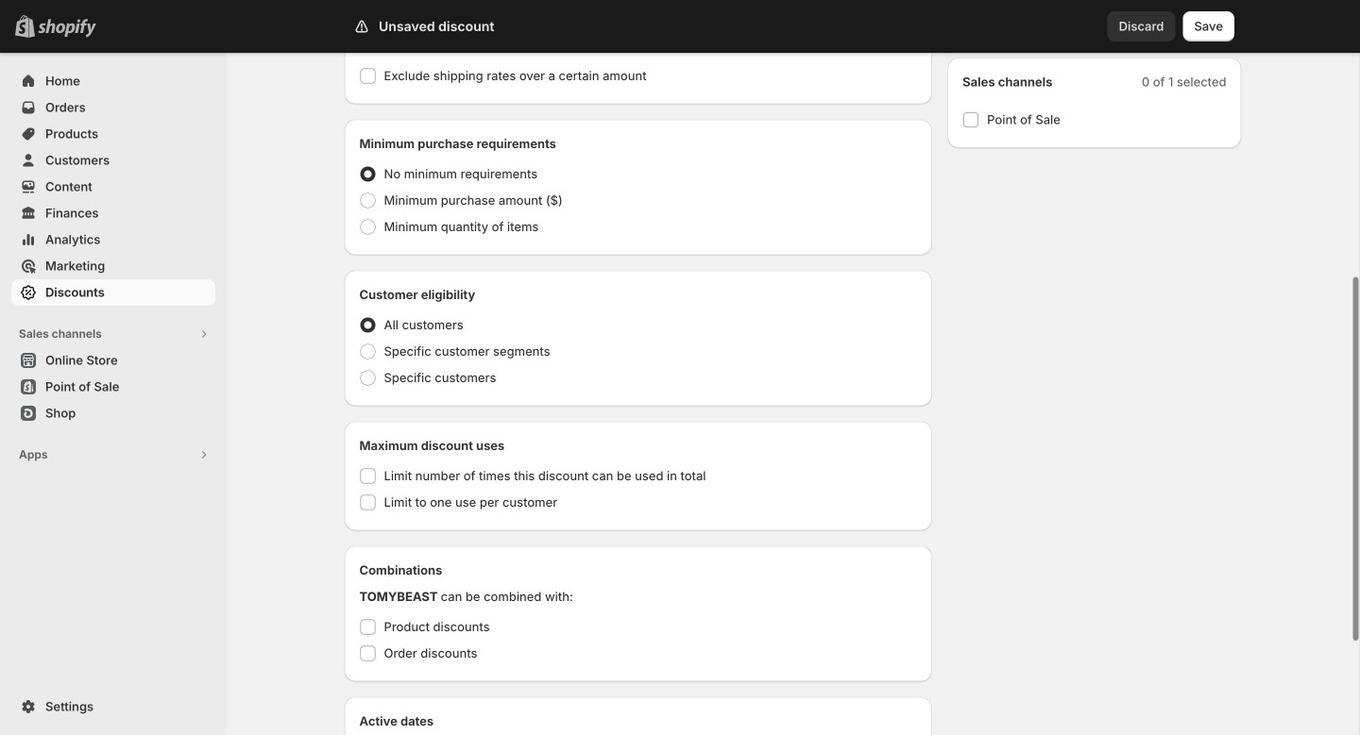 Task type: vqa. For each thing, say whether or not it's contained in the screenshot.
SHOPIFY image
yes



Task type: locate. For each thing, give the bounding box(es) containing it.
shopify image
[[38, 19, 96, 38]]



